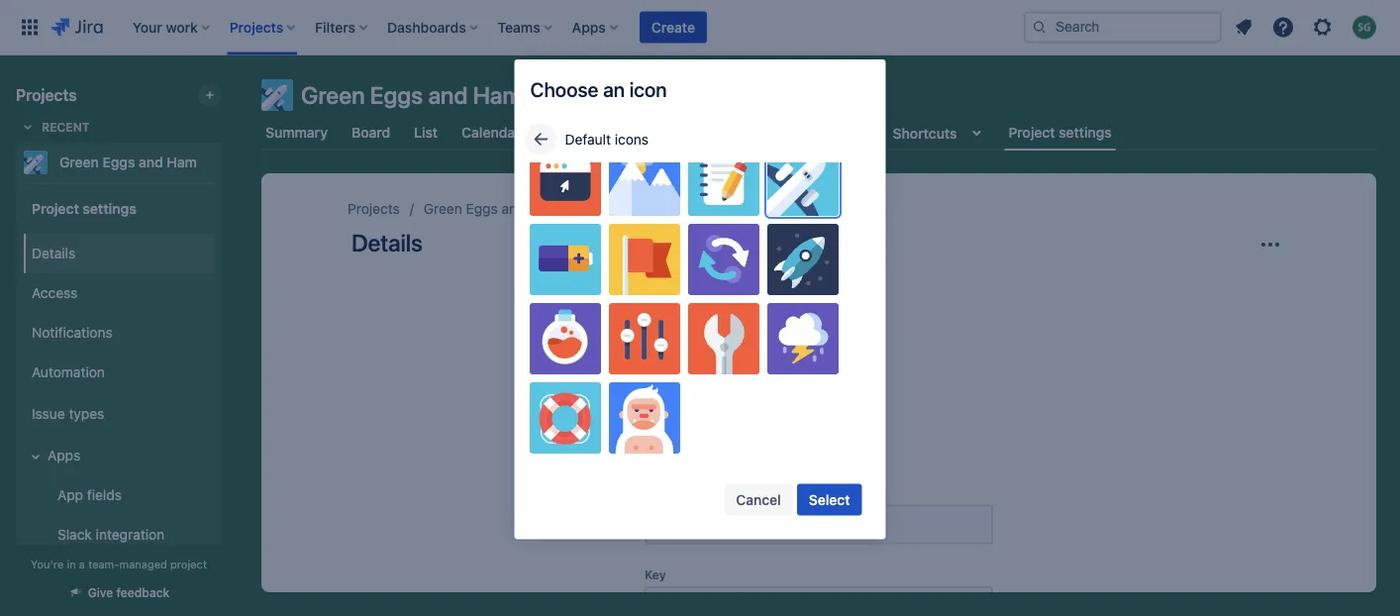 Task type: describe. For each thing, give the bounding box(es) containing it.
feedback
[[116, 586, 170, 600]]

integration
[[96, 527, 165, 543]]

calendar
[[462, 124, 521, 141]]

issue types
[[32, 406, 104, 422]]

create button
[[640, 11, 707, 43]]

0 vertical spatial and
[[428, 81, 468, 109]]

1 vertical spatial eggs
[[103, 154, 135, 170]]

icon
[[630, 78, 667, 101]]

in
[[67, 558, 76, 571]]

0 horizontal spatial projects
[[16, 86, 77, 105]]

choose an icon
[[531, 78, 667, 101]]

project
[[170, 558, 207, 571]]

default icons
[[565, 131, 649, 147]]

group containing project settings
[[20, 182, 214, 567]]

1 horizontal spatial settings
[[632, 201, 683, 217]]

1 horizontal spatial eggs
[[370, 81, 423, 109]]

select button
[[797, 484, 862, 516]]

project avatar image
[[756, 284, 883, 411]]

types
[[69, 406, 104, 422]]

notifications link
[[24, 313, 214, 353]]

Name field
[[647, 507, 992, 542]]

primary element
[[12, 0, 1024, 55]]

summary
[[266, 124, 328, 141]]

issue types link
[[24, 392, 214, 436]]

issue
[[32, 406, 65, 422]]

forms link
[[620, 115, 669, 151]]

Key field
[[647, 589, 992, 616]]

2 horizontal spatial and
[[502, 201, 526, 217]]

group containing details
[[20, 228, 214, 561]]

search image
[[1032, 19, 1048, 35]]

recent
[[42, 120, 90, 134]]

access
[[32, 285, 78, 301]]

project for the 'project settings' link
[[583, 201, 628, 217]]

0 horizontal spatial green eggs and ham link
[[16, 143, 214, 182]]

0 horizontal spatial and
[[139, 154, 163, 170]]

automation
[[32, 364, 105, 381]]

an
[[604, 78, 625, 101]]

2 vertical spatial green
[[424, 201, 462, 217]]

app fields link
[[36, 476, 214, 515]]

you're
[[31, 558, 64, 571]]

app
[[57, 487, 83, 503]]

project settings link
[[583, 197, 683, 221]]

key
[[645, 568, 666, 582]]

notifications
[[32, 325, 113, 341]]

go back image
[[530, 127, 553, 151]]

1 vertical spatial green eggs and ham
[[59, 154, 197, 170]]

select
[[809, 492, 851, 508]]

timeline
[[545, 124, 600, 141]]

2 horizontal spatial project settings
[[1009, 124, 1112, 141]]

2 horizontal spatial eggs
[[466, 201, 498, 217]]

slack integration link
[[36, 515, 214, 555]]

board
[[352, 124, 391, 141]]

give
[[88, 586, 113, 600]]

access link
[[24, 273, 214, 313]]

1 horizontal spatial details
[[352, 229, 423, 257]]

2 horizontal spatial project
[[1009, 124, 1056, 141]]



Task type: vqa. For each thing, say whether or not it's contained in the screenshot.
TYPES
yes



Task type: locate. For each thing, give the bounding box(es) containing it.
1 vertical spatial ham
[[167, 154, 197, 170]]

0 vertical spatial projects
[[16, 86, 77, 105]]

0 vertical spatial green eggs and ham link
[[16, 143, 214, 182]]

details inside group
[[32, 245, 76, 262]]

2 horizontal spatial settings
[[1059, 124, 1112, 141]]

2 vertical spatial and
[[502, 201, 526, 217]]

group
[[20, 182, 214, 567], [20, 228, 214, 561]]

0 horizontal spatial project settings
[[32, 200, 137, 216]]

1 horizontal spatial project settings
[[583, 201, 683, 217]]

project for group containing project settings
[[32, 200, 79, 216]]

eggs up details link
[[103, 154, 135, 170]]

Search field
[[1024, 11, 1223, 43]]

1 vertical spatial and
[[139, 154, 163, 170]]

jira image
[[52, 15, 103, 39], [52, 15, 103, 39]]

0 vertical spatial green eggs and ham
[[301, 81, 523, 109]]

green eggs and ham link down calendar link on the left of page
[[424, 197, 559, 221]]

board link
[[348, 115, 394, 151]]

automation link
[[24, 353, 214, 392]]

project inside group
[[32, 200, 79, 216]]

2 vertical spatial green eggs and ham
[[424, 201, 559, 217]]

default
[[565, 131, 611, 147]]

green eggs and ham
[[301, 81, 523, 109], [59, 154, 197, 170], [424, 201, 559, 217]]

a
[[79, 558, 85, 571]]

0 vertical spatial ham
[[473, 81, 523, 109]]

collapse recent projects image
[[16, 115, 40, 139]]

1 horizontal spatial projects
[[348, 201, 400, 217]]

details up access
[[32, 245, 76, 262]]

and
[[428, 81, 468, 109], [139, 154, 163, 170], [502, 201, 526, 217]]

projects up collapse recent projects image
[[16, 86, 77, 105]]

list
[[414, 124, 438, 141]]

slack
[[57, 527, 92, 543]]

you're in a team-managed project
[[31, 558, 207, 571]]

list link
[[410, 115, 442, 151]]

eggs down calendar link on the left of page
[[466, 201, 498, 217]]

1 horizontal spatial green
[[301, 81, 365, 109]]

summary link
[[262, 115, 332, 151]]

calendar link
[[458, 115, 525, 151]]

0 vertical spatial green
[[301, 81, 365, 109]]

managed
[[119, 558, 167, 571]]

green eggs and ham link down recent
[[16, 143, 214, 182]]

eggs up board
[[370, 81, 423, 109]]

timeline link
[[541, 115, 604, 151]]

1 vertical spatial green eggs and ham link
[[424, 197, 559, 221]]

cancel
[[737, 492, 782, 508]]

1 horizontal spatial ham
[[473, 81, 523, 109]]

forms
[[624, 124, 665, 141]]

give feedback button
[[56, 577, 182, 609]]

green
[[301, 81, 365, 109], [59, 154, 99, 170], [424, 201, 462, 217]]

0 horizontal spatial project
[[32, 200, 79, 216]]

0 vertical spatial eggs
[[370, 81, 423, 109]]

0 horizontal spatial settings
[[83, 200, 137, 216]]

green eggs and ham up list
[[301, 81, 523, 109]]

green eggs and ham down recent
[[59, 154, 197, 170]]

1 horizontal spatial project
[[583, 201, 628, 217]]

select a default avatar option group
[[526, 145, 875, 462]]

choose an icon dialog
[[515, 59, 886, 540]]

tab list containing project settings
[[250, 115, 1389, 151]]

apps button
[[24, 436, 214, 476]]

apps
[[48, 447, 81, 464]]

0 horizontal spatial green
[[59, 154, 99, 170]]

and up list
[[428, 81, 468, 109]]

green eggs and ham down calendar link on the left of page
[[424, 201, 559, 217]]

create
[[652, 19, 696, 35]]

slack integration
[[57, 527, 165, 543]]

green eggs and ham link
[[16, 143, 214, 182], [424, 197, 559, 221]]

ham
[[473, 81, 523, 109], [167, 154, 197, 170], [529, 201, 559, 217]]

projects
[[16, 86, 77, 105], [348, 201, 400, 217]]

details link
[[24, 234, 214, 273]]

green up summary
[[301, 81, 365, 109]]

1 group from the top
[[20, 182, 214, 567]]

icons
[[615, 131, 649, 147]]

2 vertical spatial ham
[[529, 201, 559, 217]]

1 horizontal spatial and
[[428, 81, 468, 109]]

projects link
[[348, 197, 400, 221]]

details
[[352, 229, 423, 257], [32, 245, 76, 262]]

choose
[[531, 78, 599, 101]]

tab list
[[250, 115, 1389, 151]]

fields
[[87, 487, 122, 503]]

2 group from the top
[[20, 228, 214, 561]]

green down recent
[[59, 154, 99, 170]]

1 vertical spatial green
[[59, 154, 99, 170]]

2 horizontal spatial green
[[424, 201, 462, 217]]

0 horizontal spatial eggs
[[103, 154, 135, 170]]

2 horizontal spatial ham
[[529, 201, 559, 217]]

give feedback
[[88, 586, 170, 600]]

green right projects link at the left of the page
[[424, 201, 462, 217]]

1 horizontal spatial green eggs and ham link
[[424, 197, 559, 221]]

2 vertical spatial eggs
[[466, 201, 498, 217]]

cancel button
[[725, 484, 793, 516]]

and up details link
[[139, 154, 163, 170]]

eggs
[[370, 81, 423, 109], [103, 154, 135, 170], [466, 201, 498, 217]]

and down calendar link on the left of page
[[502, 201, 526, 217]]

project settings
[[1009, 124, 1112, 141], [32, 200, 137, 216], [583, 201, 683, 217]]

1 vertical spatial projects
[[348, 201, 400, 217]]

projects down board link
[[348, 201, 400, 217]]

app fields
[[57, 487, 122, 503]]

project
[[1009, 124, 1056, 141], [32, 200, 79, 216], [583, 201, 628, 217]]

team-
[[88, 558, 119, 571]]

details down projects link at the left of the page
[[352, 229, 423, 257]]

0 horizontal spatial details
[[32, 245, 76, 262]]

0 horizontal spatial ham
[[167, 154, 197, 170]]

settings
[[1059, 124, 1112, 141], [83, 200, 137, 216], [632, 201, 683, 217]]

expand image
[[24, 445, 48, 469]]

create banner
[[0, 0, 1401, 55]]



